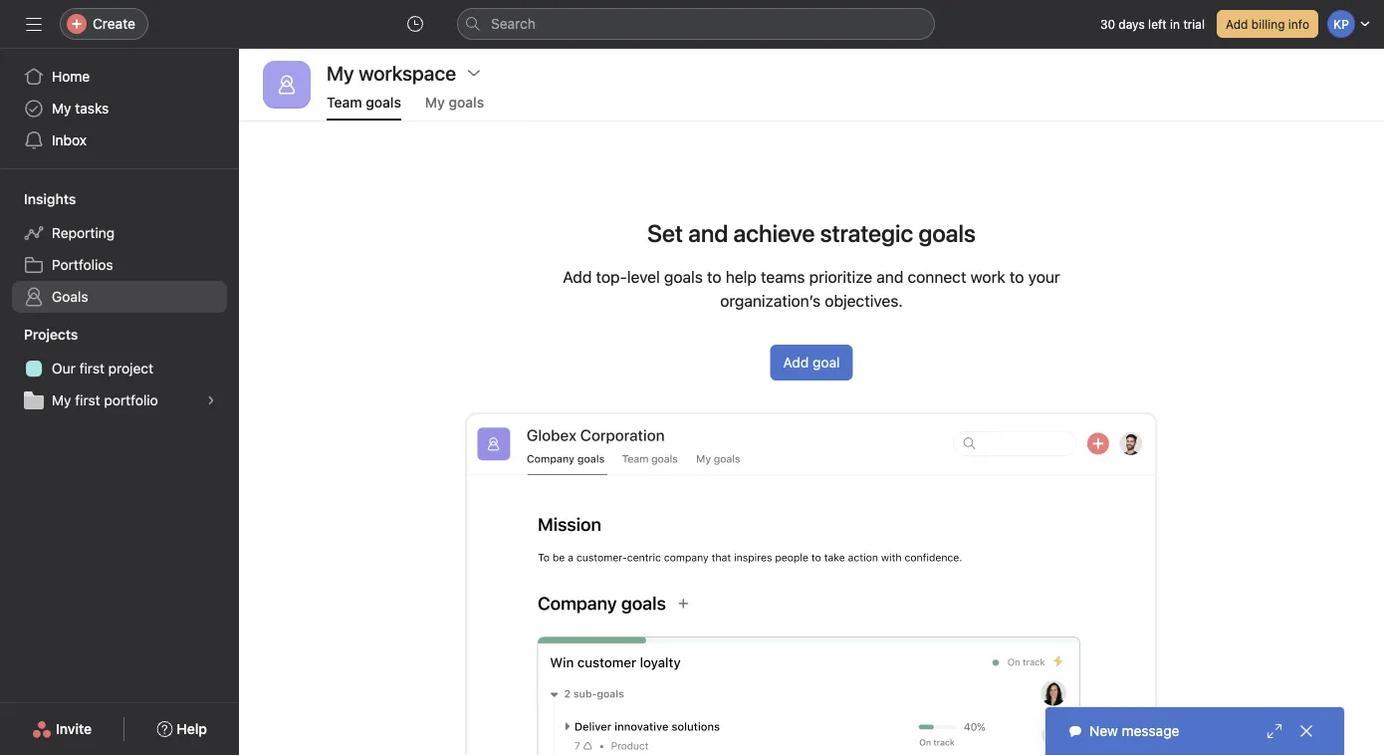 Task type: describe. For each thing, give the bounding box(es) containing it.
my first portfolio
[[52, 392, 158, 408]]

first for our
[[79, 360, 105, 377]]

search
[[491, 15, 536, 32]]

0 vertical spatial and
[[689, 219, 729, 247]]

insights element
[[0, 181, 239, 317]]

add top-level goals to help teams prioritize and connect work to your organization's objectives.
[[563, 267, 1061, 310]]

level
[[627, 267, 660, 286]]

my first portfolio link
[[12, 385, 227, 416]]

show options image
[[466, 65, 482, 81]]

search button
[[457, 8, 935, 40]]

in
[[1171, 17, 1181, 31]]

set and achieve strategic goals
[[648, 219, 976, 247]]

expand new message image
[[1267, 723, 1283, 739]]

portfolio
[[104, 392, 158, 408]]

1 to from the left
[[707, 267, 722, 286]]

organization's
[[721, 291, 821, 310]]

my for my first portfolio
[[52, 392, 71, 408]]

create
[[93, 15, 135, 32]]

hide sidebar image
[[26, 16, 42, 32]]

search list box
[[457, 8, 935, 40]]

create button
[[60, 8, 148, 40]]

team goals
[[327, 94, 401, 111]]

days
[[1119, 17, 1145, 31]]

portfolios link
[[12, 249, 227, 281]]

global element
[[0, 49, 239, 168]]

objectives.
[[825, 291, 903, 310]]

first for my
[[75, 392, 100, 408]]

our
[[52, 360, 76, 377]]

add for add top-level goals to help teams prioritize and connect work to your organization's objectives.
[[563, 267, 592, 286]]

goals link
[[12, 281, 227, 313]]

add billing info
[[1226, 17, 1310, 31]]

goals inside add top-level goals to help teams prioritize and connect work to your organization's objectives.
[[664, 267, 703, 286]]

connect
[[908, 267, 967, 286]]

insights button
[[0, 189, 76, 209]]

insights
[[24, 191, 76, 207]]

goals
[[52, 288, 88, 305]]

your
[[1029, 267, 1061, 286]]

projects
[[24, 326, 78, 343]]



Task type: vqa. For each thing, say whether or not it's contained in the screenshot.
the top Mark complete icon
no



Task type: locate. For each thing, give the bounding box(es) containing it.
1 horizontal spatial add
[[784, 354, 809, 371]]

1 horizontal spatial goals
[[449, 94, 484, 111]]

2 vertical spatial add
[[784, 354, 809, 371]]

1 horizontal spatial to
[[1010, 267, 1025, 286]]

reporting
[[52, 225, 115, 241]]

prioritize
[[810, 267, 873, 286]]

0 horizontal spatial to
[[707, 267, 722, 286]]

team
[[327, 94, 362, 111]]

2 horizontal spatial add
[[1226, 17, 1249, 31]]

my down 'my workspace'
[[425, 94, 445, 111]]

1 horizontal spatial and
[[877, 267, 904, 286]]

projects element
[[0, 317, 239, 420]]

top-
[[596, 267, 627, 286]]

new message
[[1090, 723, 1180, 739]]

see details, my first portfolio image
[[205, 395, 217, 406]]

2 horizontal spatial goals
[[664, 267, 703, 286]]

project
[[108, 360, 154, 377]]

our first project
[[52, 360, 154, 377]]

to
[[707, 267, 722, 286], [1010, 267, 1025, 286]]

home link
[[12, 61, 227, 93]]

team goals link
[[327, 94, 401, 121]]

our first project link
[[12, 353, 227, 385]]

my down "our" on the left top of page
[[52, 392, 71, 408]]

1 vertical spatial first
[[75, 392, 100, 408]]

add inside add goal button
[[784, 354, 809, 371]]

add goal button
[[771, 345, 853, 381]]

my goals
[[425, 94, 484, 111]]

billing
[[1252, 17, 1286, 31]]

my inside projects "element"
[[52, 392, 71, 408]]

add left top-
[[563, 267, 592, 286]]

my for my tasks
[[52, 100, 71, 117]]

goals for team goals
[[366, 94, 401, 111]]

add
[[1226, 17, 1249, 31], [563, 267, 592, 286], [784, 354, 809, 371]]

add for add billing info
[[1226, 17, 1249, 31]]

and up objectives. in the right of the page
[[877, 267, 904, 286]]

work
[[971, 267, 1006, 286]]

and right set
[[689, 219, 729, 247]]

my tasks
[[52, 100, 109, 117]]

my inside "global" element
[[52, 100, 71, 117]]

1 vertical spatial add
[[563, 267, 592, 286]]

goals down show options icon
[[449, 94, 484, 111]]

goals inside team goals link
[[366, 94, 401, 111]]

30
[[1101, 17, 1116, 31]]

1 vertical spatial and
[[877, 267, 904, 286]]

to left the your
[[1010, 267, 1025, 286]]

goals for my goals
[[449, 94, 484, 111]]

portfolios
[[52, 257, 113, 273]]

goals right the level
[[664, 267, 703, 286]]

inbox link
[[12, 125, 227, 156]]

add billing info button
[[1217, 10, 1319, 38]]

0 vertical spatial first
[[79, 360, 105, 377]]

help
[[726, 267, 757, 286]]

my tasks link
[[12, 93, 227, 125]]

my left tasks on the left of the page
[[52, 100, 71, 117]]

info
[[1289, 17, 1310, 31]]

and
[[689, 219, 729, 247], [877, 267, 904, 286]]

teams
[[761, 267, 805, 286]]

add inside add top-level goals to help teams prioritize and connect work to your organization's objectives.
[[563, 267, 592, 286]]

goals inside my goals link
[[449, 94, 484, 111]]

close image
[[1299, 723, 1315, 739]]

tasks
[[75, 100, 109, 117]]

0 vertical spatial add
[[1226, 17, 1249, 31]]

home
[[52, 68, 90, 85]]

my for my goals
[[425, 94, 445, 111]]

help
[[177, 721, 207, 737]]

first right "our" on the left top of page
[[79, 360, 105, 377]]

to left help
[[707, 267, 722, 286]]

inbox
[[52, 132, 87, 148]]

add for add goal
[[784, 354, 809, 371]]

and inside add top-level goals to help teams prioritize and connect work to your organization's objectives.
[[877, 267, 904, 286]]

first down our first project
[[75, 392, 100, 408]]

invite
[[56, 721, 92, 737]]

projects button
[[0, 325, 78, 345]]

goals
[[366, 94, 401, 111], [449, 94, 484, 111], [664, 267, 703, 286]]

0 horizontal spatial goals
[[366, 94, 401, 111]]

goal
[[813, 354, 840, 371]]

2 to from the left
[[1010, 267, 1025, 286]]

add left goal
[[784, 354, 809, 371]]

my goals link
[[425, 94, 484, 121]]

reporting link
[[12, 217, 227, 249]]

history image
[[407, 16, 423, 32]]

my
[[425, 94, 445, 111], [52, 100, 71, 117], [52, 392, 71, 408]]

help button
[[144, 711, 220, 747]]

invite button
[[19, 711, 105, 747]]

strategic goals
[[821, 219, 976, 247]]

30 days left in trial
[[1101, 17, 1205, 31]]

goals down 'my workspace'
[[366, 94, 401, 111]]

trial
[[1184, 17, 1205, 31]]

add goal
[[784, 354, 840, 371]]

add inside 'add billing info' button
[[1226, 17, 1249, 31]]

my workspace
[[327, 61, 456, 84]]

0 horizontal spatial add
[[563, 267, 592, 286]]

add left billing at the top of the page
[[1226, 17, 1249, 31]]

set
[[648, 219, 683, 247]]

0 horizontal spatial and
[[689, 219, 729, 247]]

left
[[1149, 17, 1167, 31]]

achieve
[[734, 219, 815, 247]]

first
[[79, 360, 105, 377], [75, 392, 100, 408]]



